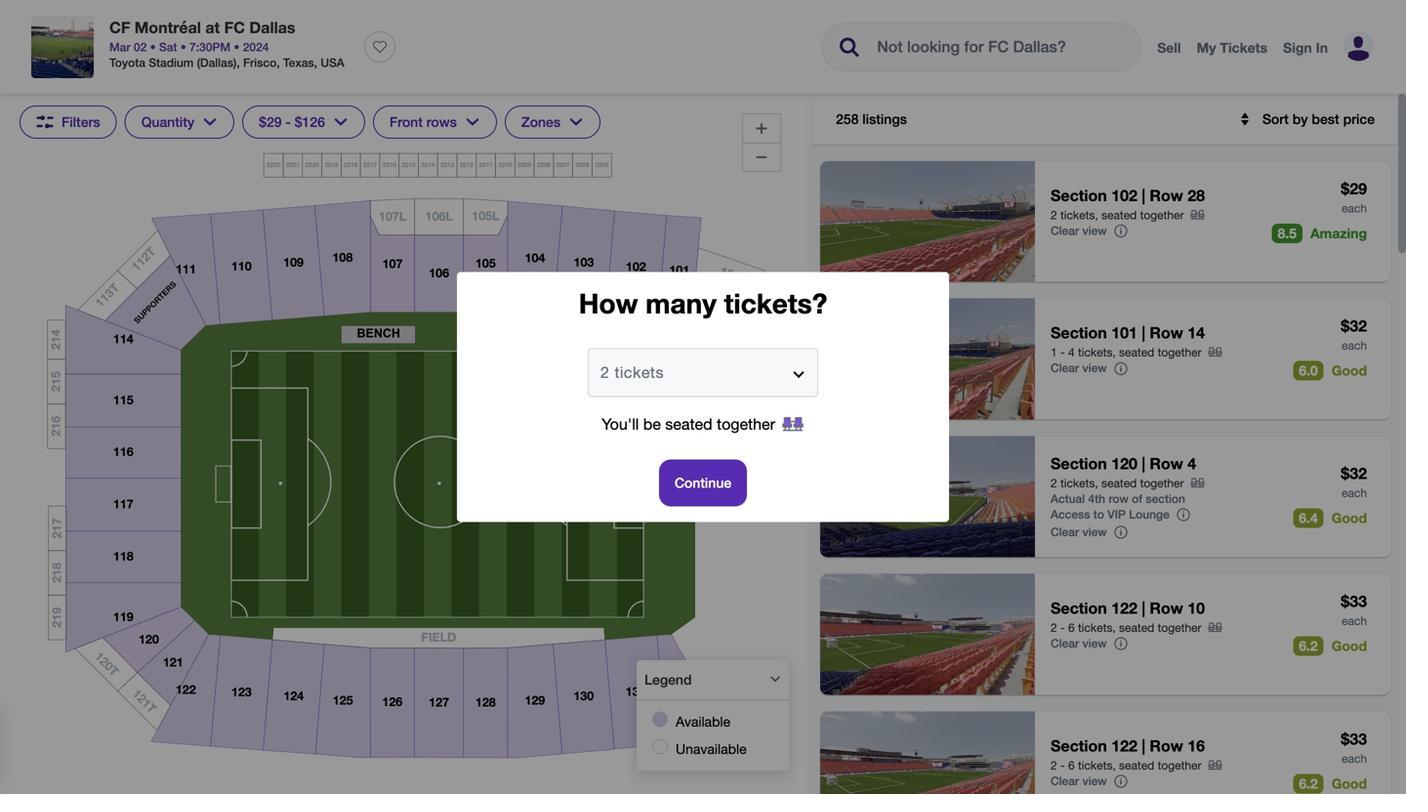 Task type: vqa. For each thing, say whether or not it's contained in the screenshot.
2nd |
yes



Task type: describe. For each thing, give the bounding box(es) containing it.
2 tickets , seated together for 102
[[1051, 208, 1184, 222]]

tickets
[[1220, 40, 1268, 56]]

each for 28
[[1342, 201, 1367, 215]]

each for 4
[[1342, 486, 1367, 500]]

filters button
[[20, 105, 117, 139]]

legend button
[[637, 660, 789, 699]]

view from seat image for section 101 | row 14
[[820, 299, 1035, 419]]

each for 14
[[1342, 339, 1367, 352]]

seated down section 101 | row 14
[[1119, 345, 1155, 359]]

my tickets link
[[1197, 40, 1268, 56]]

14
[[1188, 323, 1205, 342]]

each for 10
[[1342, 614, 1367, 628]]

| for | row 4
[[1142, 454, 1146, 473]]

tickets for section 122 | row 16
[[1078, 758, 1113, 772]]

actual 4th row of section
[[1051, 492, 1186, 505]]

section 101 | row 14
[[1051, 323, 1205, 342]]

section for section 101 | row 14
[[1051, 323, 1107, 342]]

3 clear from the top
[[1051, 525, 1079, 539]]

clear view for section 101 | row 14
[[1051, 361, 1107, 375]]

usa
[[321, 56, 345, 69]]

4th
[[1088, 492, 1106, 505]]

filters
[[62, 114, 100, 130]]

sign in link
[[1284, 40, 1328, 56]]

6 for section 122 | row 10
[[1069, 621, 1075, 634]]

at
[[205, 18, 220, 37]]

tickets for section 101 | row 14
[[1078, 345, 1113, 359]]

row for 10
[[1150, 599, 1184, 617]]

frisco,
[[243, 56, 280, 69]]

122 for | row 10
[[1112, 599, 1138, 617]]

clear for section 101 | row 14
[[1051, 361, 1079, 375]]

- for section 101 | row 14
[[1061, 345, 1065, 359]]

122 for | row 16
[[1112, 736, 1138, 755]]

sort by best price
[[1263, 111, 1375, 127]]

seated down section 122 | row 10
[[1119, 621, 1155, 634]]

1 • from the left
[[150, 40, 156, 54]]

lounge
[[1129, 507, 1170, 521]]

2 - 6 tickets , seated together for | row 10
[[1051, 621, 1202, 634]]

6 for section 122 | row 16
[[1069, 758, 1075, 772]]

$29 - $126 button
[[242, 105, 365, 139]]

cf
[[109, 18, 130, 37]]

my tickets
[[1197, 40, 1268, 56]]

seated down '102'
[[1102, 208, 1137, 222]]

tickets?
[[724, 287, 828, 319]]

$29 - $126
[[259, 114, 325, 130]]

120
[[1112, 454, 1138, 473]]

of
[[1132, 492, 1143, 505]]

fc
[[224, 18, 245, 37]]

view for | row 28
[[1083, 224, 1107, 237]]

3 • from the left
[[234, 40, 240, 54]]

sell
[[1158, 40, 1181, 56]]

$32 for | row 14
[[1341, 317, 1367, 335]]

$29 for $29 - $126
[[259, 114, 282, 130]]

2 - 6 tickets , seated together for | row 16
[[1051, 758, 1202, 772]]

| for | row 14
[[1142, 323, 1146, 342]]

section 102 | row 28
[[1051, 186, 1205, 205]]

seated down section 122 | row 16
[[1119, 758, 1155, 772]]

view for | row 16
[[1083, 774, 1107, 788]]

sat
[[159, 40, 177, 54]]

| for | row 16
[[1142, 736, 1146, 755]]

stadium
[[149, 56, 194, 69]]

258 listings
[[836, 111, 907, 127]]

101
[[1112, 323, 1138, 342]]

Not looking for FC Dallas? search field
[[862, 23, 1138, 70]]

rows
[[427, 114, 457, 130]]

zoom in button image
[[754, 121, 770, 136]]

- inside button
[[286, 114, 291, 130]]

row
[[1109, 492, 1129, 505]]

mar
[[109, 40, 130, 54]]

continue button
[[659, 460, 747, 506]]

you'll
[[602, 415, 639, 433]]

texas,
[[283, 56, 317, 69]]

sort
[[1263, 111, 1289, 127]]

sell link
[[1158, 40, 1181, 56]]

cf montréal at fc dallas link
[[109, 16, 345, 39]]

, down section 102 | row 28
[[1095, 208, 1098, 222]]

view from seat image for section 102 | row 28
[[820, 161, 1035, 282]]

row for 14
[[1150, 323, 1184, 342]]

quantity button
[[125, 105, 235, 139]]

(dallas)
[[197, 56, 237, 69]]

actual
[[1051, 492, 1085, 505]]

2 for section 122 | row 16
[[1051, 758, 1057, 772]]

7:30pm
[[190, 40, 231, 54]]

258
[[836, 111, 859, 127]]

front
[[390, 114, 423, 130]]

view from seat image for section 120 | row 4
[[820, 436, 1035, 557]]

3 clear view from the top
[[1051, 525, 1107, 539]]

sign in
[[1284, 40, 1328, 56]]

continue
[[675, 475, 732, 491]]

| for | row 10
[[1142, 599, 1146, 617]]

many
[[646, 287, 717, 319]]

montréal
[[135, 18, 201, 37]]

section 120 | row 4
[[1051, 454, 1197, 473]]

sign
[[1284, 40, 1312, 56]]

2024
[[243, 40, 269, 54]]

1 vertical spatial 4
[[1188, 454, 1197, 473]]

clear for section 102 | row 28
[[1051, 224, 1079, 237]]



Task type: locate. For each thing, give the bounding box(es) containing it.
1 vertical spatial 6
[[1069, 758, 1075, 772]]

to
[[1094, 507, 1105, 521]]

good for section 120 | row 4
[[1332, 510, 1367, 526]]

be
[[643, 415, 661, 433]]

1 horizontal spatial $29
[[1341, 179, 1367, 198]]

row for 4
[[1150, 454, 1184, 473]]

section
[[1146, 492, 1186, 505]]

front rows
[[390, 114, 457, 130]]

3 good from the top
[[1332, 638, 1367, 654]]

row left 16
[[1150, 736, 1184, 755]]

1
[[1051, 345, 1057, 359]]

section 122 | row 10
[[1051, 599, 1205, 617]]

, down section 122 | row 16
[[1113, 758, 1116, 772]]

1 section from the top
[[1051, 186, 1107, 205]]

1 vertical spatial $32
[[1341, 464, 1367, 483]]

listings
[[863, 111, 907, 127]]

you'll be seated together
[[602, 415, 775, 433]]

good for section 122 | row 10
[[1332, 638, 1367, 654]]

2 tickets , seated together for 120
[[1051, 476, 1184, 490]]

1 vertical spatial $29
[[1341, 179, 1367, 198]]

1 2 from the top
[[1051, 208, 1057, 222]]

1 clear from the top
[[1051, 224, 1079, 237]]

2
[[1051, 208, 1057, 222], [1051, 476, 1057, 490], [1051, 621, 1057, 634], [1051, 758, 1057, 772]]

2 $32 from the top
[[1341, 464, 1367, 483]]

clear view for section 122 | row 16
[[1051, 774, 1107, 788]]

, up 4th
[[1095, 476, 1098, 490]]

tickets down section 102 | row 28
[[1061, 208, 1095, 222]]

5 clear from the top
[[1051, 774, 1079, 788]]

together down 14
[[1158, 345, 1202, 359]]

front rows button
[[373, 105, 497, 139]]

2 2 - 6 tickets , seated together from the top
[[1051, 758, 1202, 772]]

4 each from the top
[[1342, 614, 1367, 628]]

- down section 122 | row 16
[[1061, 758, 1065, 772]]

clear down section 122 | row 16
[[1051, 774, 1079, 788]]

4
[[1069, 345, 1075, 359], [1188, 454, 1197, 473]]

clear for section 122 | row 16
[[1051, 774, 1079, 788]]

| left 16
[[1142, 736, 1146, 755]]

1 - 4 tickets , seated together
[[1051, 345, 1202, 359]]

2 horizontal spatial •
[[234, 40, 240, 54]]

tickets down section 122 | row 16
[[1078, 758, 1113, 772]]

02
[[134, 40, 147, 54]]

2 2 tickets , seated together from the top
[[1051, 476, 1184, 490]]

2 122 from the top
[[1112, 736, 1138, 755]]

view down section 102 | row 28
[[1083, 224, 1107, 237]]

1 122 from the top
[[1112, 599, 1138, 617]]

2 for section 120 | row 4
[[1051, 476, 1057, 490]]

2 section from the top
[[1051, 323, 1107, 342]]

1 horizontal spatial 4
[[1188, 454, 1197, 473]]

4 right 1
[[1069, 345, 1075, 359]]

my
[[1197, 40, 1216, 56]]

2 view from the top
[[1083, 361, 1107, 375]]

0 vertical spatial 6.2
[[1299, 638, 1318, 654]]

clear view down access
[[1051, 525, 1107, 539]]

,
[[237, 56, 240, 69], [1095, 208, 1098, 222], [1113, 345, 1116, 359], [1095, 476, 1098, 490], [1113, 621, 1116, 634], [1113, 758, 1116, 772]]

together up continue
[[717, 415, 775, 433]]

4 | from the top
[[1142, 599, 1146, 617]]

1 vertical spatial $33
[[1341, 729, 1367, 748]]

6.2 for 16
[[1299, 775, 1318, 791]]

0 vertical spatial $32
[[1341, 317, 1367, 335]]

view
[[1083, 224, 1107, 237], [1083, 361, 1107, 375], [1083, 525, 1107, 539], [1083, 636, 1107, 650], [1083, 774, 1107, 788]]

4 row from the top
[[1150, 599, 1184, 617]]

by
[[1293, 111, 1308, 127]]

6 down section 122 | row 10
[[1069, 621, 1075, 634]]

together
[[1140, 208, 1184, 222], [1158, 345, 1202, 359], [717, 415, 775, 433], [1140, 476, 1184, 490], [1158, 621, 1202, 634], [1158, 758, 1202, 772]]

row for 16
[[1150, 736, 1184, 755]]

row left 10
[[1150, 599, 1184, 617]]

$29 for $29
[[1341, 179, 1367, 198]]

3 section from the top
[[1051, 454, 1107, 473]]

6.2
[[1299, 638, 1318, 654], [1299, 775, 1318, 791]]

$33 for 10
[[1341, 592, 1367, 611]]

4 good from the top
[[1332, 775, 1367, 791]]

1 | from the top
[[1142, 186, 1146, 205]]

| right 120
[[1142, 454, 1146, 473]]

6
[[1069, 621, 1075, 634], [1069, 758, 1075, 772]]

2 - 6 tickets , seated together down section 122 | row 16
[[1051, 758, 1202, 772]]

together down 16
[[1158, 758, 1202, 772]]

row for 28
[[1150, 186, 1184, 205]]

4 clear view from the top
[[1051, 636, 1107, 650]]

2 for section 102 | row 28
[[1051, 208, 1057, 222]]

amazing
[[1311, 225, 1367, 241]]

122
[[1112, 599, 1138, 617], [1112, 736, 1138, 755]]

1 view from seat image from the top
[[820, 161, 1035, 282]]

6.4
[[1299, 510, 1318, 526]]

1 clear view from the top
[[1051, 224, 1107, 237]]

2 | from the top
[[1142, 323, 1146, 342]]

clear view down section 122 | row 16
[[1051, 774, 1107, 788]]

2 6.2 from the top
[[1299, 775, 1318, 791]]

| for | row 28
[[1142, 186, 1146, 205]]

clear down section 122 | row 10
[[1051, 636, 1079, 650]]

16
[[1188, 736, 1205, 755]]

0 vertical spatial 2 tickets , seated together
[[1051, 208, 1184, 222]]

view down to
[[1083, 525, 1107, 539]]

good for section 101 | row 14
[[1332, 363, 1367, 379]]

zones
[[521, 114, 561, 130]]

2 - 6 tickets , seated together down section 122 | row 10
[[1051, 621, 1202, 634]]

3 row from the top
[[1150, 454, 1184, 473]]

-
[[286, 114, 291, 130], [1061, 345, 1065, 359], [1061, 621, 1065, 634], [1061, 758, 1065, 772]]

1 row from the top
[[1150, 186, 1184, 205]]

| left 10
[[1142, 599, 1146, 617]]

how
[[579, 287, 638, 319]]

1 $33 from the top
[[1341, 592, 1367, 611]]

0 horizontal spatial •
[[150, 40, 156, 54]]

section
[[1051, 186, 1107, 205], [1051, 323, 1107, 342], [1051, 454, 1107, 473], [1051, 599, 1107, 617], [1051, 736, 1107, 755]]

- right 1
[[1061, 345, 1065, 359]]

2 view from seat image from the top
[[820, 299, 1035, 419]]

price
[[1344, 111, 1375, 127]]

view for | row 10
[[1083, 636, 1107, 650]]

tickets down '101'
[[1078, 345, 1113, 359]]

row up section
[[1150, 454, 1184, 473]]

- left $126
[[286, 114, 291, 130]]

toyota stadium (dallas) link
[[109, 56, 237, 69]]

section for section 122 | row 10
[[1051, 599, 1107, 617]]

vip
[[1108, 507, 1126, 521]]

2 • from the left
[[180, 40, 186, 54]]

2 for section 122 | row 10
[[1051, 621, 1057, 634]]

section 122 | row 16
[[1051, 736, 1205, 755]]

| right '101'
[[1142, 323, 1146, 342]]

5 each from the top
[[1342, 751, 1367, 765]]

clear down 1
[[1051, 361, 1079, 375]]

together up section
[[1140, 476, 1184, 490]]

28
[[1188, 186, 1205, 205]]

5 section from the top
[[1051, 736, 1107, 755]]

5 row from the top
[[1150, 736, 1184, 755]]

122 left 16
[[1112, 736, 1138, 755]]

seated up row
[[1102, 476, 1137, 490]]

1 $32 from the top
[[1341, 317, 1367, 335]]

10
[[1188, 599, 1205, 617]]

3 view from the top
[[1083, 525, 1107, 539]]

5 clear view from the top
[[1051, 774, 1107, 788]]

together down 10
[[1158, 621, 1202, 634]]

0 horizontal spatial $29
[[259, 114, 282, 130]]

, inside cf montréal at fc dallas mar 02 • sat • 7:30pm • 2024 toyota stadium (dallas) , frisco, texas, usa
[[237, 56, 240, 69]]

4 view from the top
[[1083, 636, 1107, 650]]

in
[[1316, 40, 1328, 56]]

5 | from the top
[[1142, 736, 1146, 755]]

zones button
[[505, 105, 601, 139]]

clear view for section 102 | row 28
[[1051, 224, 1107, 237]]

, down section 122 | row 10
[[1113, 621, 1116, 634]]

2 2 from the top
[[1051, 476, 1057, 490]]

section for section 120 | row 4
[[1051, 454, 1107, 473]]

0 vertical spatial 2 - 6 tickets , seated together
[[1051, 621, 1202, 634]]

cf montréal at fc dallas mar 02 • sat • 7:30pm • 2024 toyota stadium (dallas) , frisco, texas, usa
[[109, 18, 345, 69]]

row left 14
[[1150, 323, 1184, 342]]

$29
[[259, 114, 282, 130], [1341, 179, 1367, 198]]

122 left 10
[[1112, 599, 1138, 617]]

tickets
[[1061, 208, 1095, 222], [1078, 345, 1113, 359], [1061, 476, 1095, 490], [1078, 621, 1113, 634], [1078, 758, 1113, 772]]

• right 02
[[150, 40, 156, 54]]

0 vertical spatial 6
[[1069, 621, 1075, 634]]

102
[[1112, 186, 1138, 205]]

2 up actual
[[1051, 476, 1057, 490]]

each
[[1342, 201, 1367, 215], [1342, 339, 1367, 352], [1342, 486, 1367, 500], [1342, 614, 1367, 628], [1342, 751, 1367, 765]]

2 clear view from the top
[[1051, 361, 1107, 375]]

2 $33 from the top
[[1341, 729, 1367, 748]]

view from seat image for section 122 | row 16
[[820, 711, 1035, 794]]

clear view down section 122 | row 10
[[1051, 636, 1107, 650]]

3 | from the top
[[1142, 454, 1146, 473]]

clear view down 1
[[1051, 361, 1107, 375]]

1 vertical spatial 6.2
[[1299, 775, 1318, 791]]

1 vertical spatial 122
[[1112, 736, 1138, 755]]

2 down section 102 | row 28
[[1051, 208, 1057, 222]]

0 vertical spatial $29
[[259, 114, 282, 130]]

$29 left $126
[[259, 114, 282, 130]]

|
[[1142, 186, 1146, 205], [1142, 323, 1146, 342], [1142, 454, 1146, 473], [1142, 599, 1146, 617], [1142, 736, 1146, 755]]

1 view from the top
[[1083, 224, 1107, 237]]

1 6 from the top
[[1069, 621, 1075, 634]]

1 good from the top
[[1332, 363, 1367, 379]]

2 each from the top
[[1342, 339, 1367, 352]]

view down section 122 | row 10
[[1083, 636, 1107, 650]]

section for section 102 | row 28
[[1051, 186, 1107, 205]]

$32 for | row 4
[[1341, 464, 1367, 483]]

clear
[[1051, 224, 1079, 237], [1051, 361, 1079, 375], [1051, 525, 1079, 539], [1051, 636, 1079, 650], [1051, 774, 1079, 788]]

tickets up actual
[[1061, 476, 1095, 490]]

zoom out button image
[[754, 149, 770, 165]]

, left frisco,
[[237, 56, 240, 69]]

2 good from the top
[[1332, 510, 1367, 526]]

toyota
[[109, 56, 145, 69]]

4 section from the top
[[1051, 599, 1107, 617]]

$126
[[295, 114, 325, 130]]

tickets for section 122 | row 10
[[1078, 621, 1113, 634]]

section for section 122 | row 16
[[1051, 736, 1107, 755]]

available
[[676, 713, 731, 730]]

clear view down section 102 | row 28
[[1051, 224, 1107, 237]]

1 each from the top
[[1342, 201, 1367, 215]]

1 horizontal spatial •
[[180, 40, 186, 54]]

| right '102'
[[1142, 186, 1146, 205]]

2 row from the top
[[1150, 323, 1184, 342]]

, down '101'
[[1113, 345, 1116, 359]]

- down section 122 | row 10
[[1061, 621, 1065, 634]]

dallas
[[249, 18, 295, 37]]

quantity
[[141, 114, 195, 130]]

clear view for section 122 | row 10
[[1051, 636, 1107, 650]]

access to vip lounge
[[1051, 507, 1170, 521]]

4 2 from the top
[[1051, 758, 1057, 772]]

2 down section 122 | row 16
[[1051, 758, 1057, 772]]

5 view from the top
[[1083, 774, 1107, 788]]

best
[[1312, 111, 1340, 127]]

6.0
[[1299, 363, 1318, 379]]

5 view from seat image from the top
[[820, 711, 1035, 794]]

2 clear from the top
[[1051, 361, 1079, 375]]

4 view from seat image from the top
[[820, 574, 1035, 695]]

4 right 120
[[1188, 454, 1197, 473]]

1 6.2 from the top
[[1299, 638, 1318, 654]]

0 vertical spatial $33
[[1341, 592, 1367, 611]]

1 2 - 6 tickets , seated together from the top
[[1051, 621, 1202, 634]]

how many tickets?
[[579, 287, 828, 319]]

3 each from the top
[[1342, 486, 1367, 500]]

view for | row 14
[[1083, 361, 1107, 375]]

row left 28
[[1150, 186, 1184, 205]]

1 vertical spatial 2 tickets , seated together
[[1051, 476, 1184, 490]]

4 clear from the top
[[1051, 636, 1079, 650]]

• left 2024 at the top left
[[234, 40, 240, 54]]

view from seat image for section 122 | row 10
[[820, 574, 1035, 695]]

6 down section 122 | row 16
[[1069, 758, 1075, 772]]

1 vertical spatial 2 - 6 tickets , seated together
[[1051, 758, 1202, 772]]

0 horizontal spatial 4
[[1069, 345, 1075, 359]]

clear down section 102 | row 28
[[1051, 224, 1079, 237]]

clear for section 122 | row 10
[[1051, 636, 1079, 650]]

clear view
[[1051, 224, 1107, 237], [1051, 361, 1107, 375], [1051, 525, 1107, 539], [1051, 636, 1107, 650], [1051, 774, 1107, 788]]

access
[[1051, 507, 1090, 521]]

good for section 122 | row 16
[[1332, 775, 1367, 791]]

each for 16
[[1342, 751, 1367, 765]]

0 vertical spatial 4
[[1069, 345, 1075, 359]]

clear down access
[[1051, 525, 1079, 539]]

fc dallas tickets image
[[31, 16, 94, 78]]

2 tickets , seated together down '102'
[[1051, 208, 1184, 222]]

2 6 from the top
[[1069, 758, 1075, 772]]

3 2 from the top
[[1051, 621, 1057, 634]]

view down '1 - 4 tickets , seated together'
[[1083, 361, 1107, 375]]

8.5
[[1278, 225, 1297, 241]]

3 view from seat image from the top
[[820, 436, 1035, 557]]

6.2 for 10
[[1299, 638, 1318, 654]]

2 down section 122 | row 10
[[1051, 621, 1057, 634]]

- for section 122 | row 16
[[1061, 758, 1065, 772]]

$29 up amazing at right top
[[1341, 179, 1367, 198]]

seated right be at bottom left
[[665, 415, 713, 433]]

- for section 122 | row 10
[[1061, 621, 1065, 634]]

row
[[1150, 186, 1184, 205], [1150, 323, 1184, 342], [1150, 454, 1184, 473], [1150, 599, 1184, 617], [1150, 736, 1184, 755]]

2 tickets , seated together up actual 4th row of section
[[1051, 476, 1184, 490]]

1 2 tickets , seated together from the top
[[1051, 208, 1184, 222]]

view from seat image
[[820, 161, 1035, 282], [820, 299, 1035, 419], [820, 436, 1035, 557], [820, 574, 1035, 695], [820, 711, 1035, 794]]

• right the sat
[[180, 40, 186, 54]]

legend
[[645, 671, 692, 688]]

tickets down section 122 | row 10
[[1078, 621, 1113, 634]]

0 vertical spatial 122
[[1112, 599, 1138, 617]]

good
[[1332, 363, 1367, 379], [1332, 510, 1367, 526], [1332, 638, 1367, 654], [1332, 775, 1367, 791]]

view down section 122 | row 16
[[1083, 774, 1107, 788]]

2 tickets , seated together
[[1051, 208, 1184, 222], [1051, 476, 1184, 490]]

together down section 102 | row 28
[[1140, 208, 1184, 222]]

unavailable
[[676, 741, 747, 757]]

$29 inside button
[[259, 114, 282, 130]]

$33 for 16
[[1341, 729, 1367, 748]]



